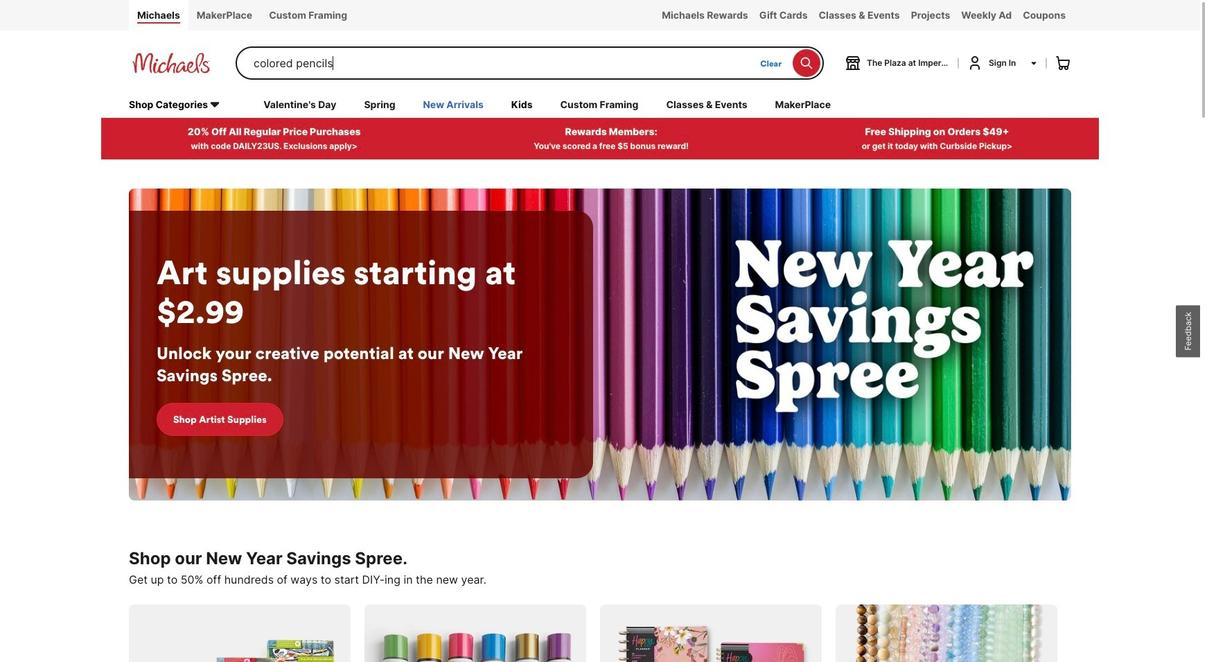 Task type: vqa. For each thing, say whether or not it's contained in the screenshot.
Search Button image
yes



Task type: locate. For each thing, give the bounding box(es) containing it.
three spiral bound planner agendas image
[[600, 604, 822, 662]]

new year savings spree in white text on image of colored pencils in rainbow order image
[[129, 188, 1072, 500]]

assorted sizes of blank canvases image
[[129, 604, 351, 662]]

search button image
[[800, 56, 814, 70]]

six rolls of vinyl in assorted colors image
[[365, 604, 586, 662]]



Task type: describe. For each thing, give the bounding box(es) containing it.
Search Input field
[[254, 48, 754, 78]]

brown, purple, blue and green beads lined up in assorted shapes image
[[836, 604, 1058, 662]]



